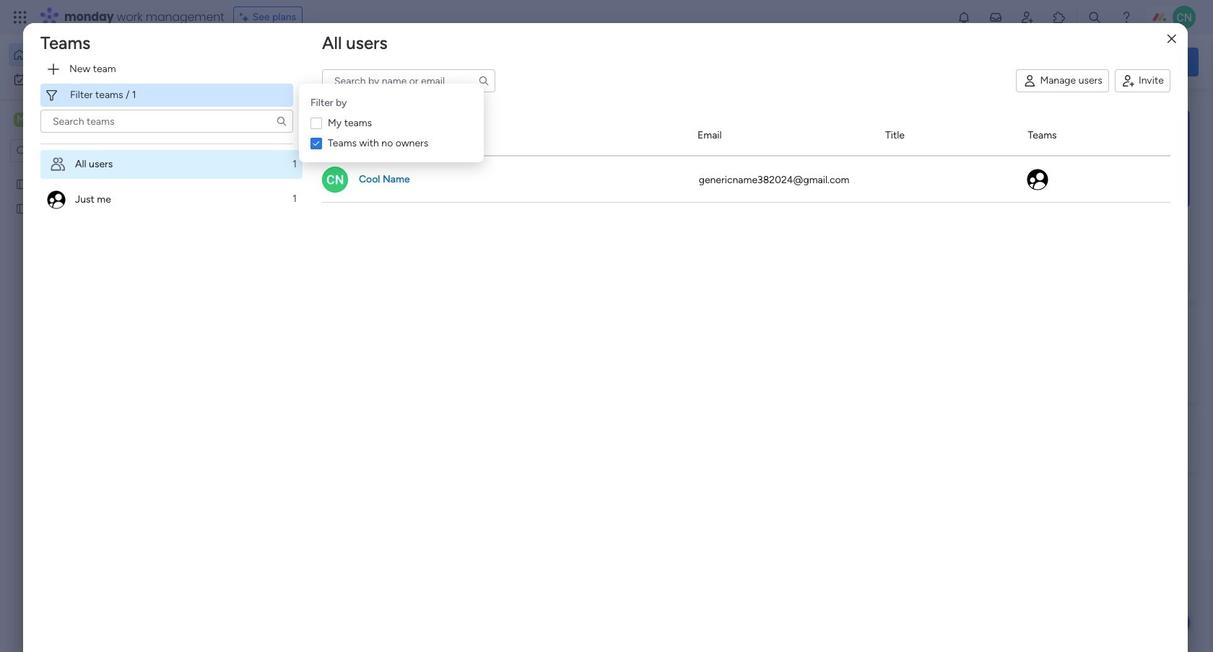 Task type: locate. For each thing, give the bounding box(es) containing it.
see plans image
[[240, 9, 253, 25]]

help center element
[[982, 414, 1199, 472]]

1 horizontal spatial search image
[[478, 75, 490, 87]]

monday marketplace image
[[1052, 10, 1067, 25]]

workspace image
[[14, 112, 28, 128]]

row
[[322, 116, 1171, 156], [322, 156, 1171, 203]]

quick search results list box
[[223, 135, 948, 326]]

public board image
[[15, 202, 29, 215]]

0 vertical spatial search image
[[478, 75, 490, 87]]

templates image image
[[995, 109, 1186, 209]]

grid
[[322, 116, 1171, 653]]

search image
[[478, 75, 490, 87], [276, 116, 287, 127]]

cool name image
[[322, 166, 348, 192]]

notifications image
[[957, 10, 971, 25]]

1 vertical spatial search image
[[276, 116, 287, 127]]

select product image
[[13, 10, 27, 25]]

None search field
[[40, 110, 293, 133]]

option
[[9, 43, 176, 66], [9, 68, 176, 91], [40, 150, 303, 179], [0, 171, 184, 174], [40, 185, 303, 214]]

list box
[[0, 169, 184, 416]]

0 horizontal spatial search image
[[276, 116, 287, 127]]

None search field
[[322, 70, 495, 93]]



Task type: vqa. For each thing, say whether or not it's contained in the screenshot.
the Workspace selection element
yes



Task type: describe. For each thing, give the bounding box(es) containing it.
close recently visited image
[[223, 118, 241, 135]]

cool name image
[[1173, 6, 1196, 29]]

Search by name or email search field
[[322, 70, 495, 93]]

getting started element
[[982, 345, 1199, 403]]

help image
[[1119, 10, 1134, 25]]

search image for search teams search field at top left
[[276, 116, 287, 127]]

1 row from the top
[[322, 116, 1171, 156]]

Search teams search field
[[40, 110, 293, 133]]

search image for search by name or email search box
[[478, 75, 490, 87]]

invite members image
[[1021, 10, 1035, 25]]

public board image
[[15, 177, 29, 191]]

close image
[[1168, 34, 1176, 44]]

2 row from the top
[[322, 156, 1171, 203]]

search everything image
[[1088, 10, 1102, 25]]

update feed image
[[989, 10, 1003, 25]]

Search in workspace field
[[30, 143, 121, 159]]

workspace selection element
[[14, 111, 121, 130]]



